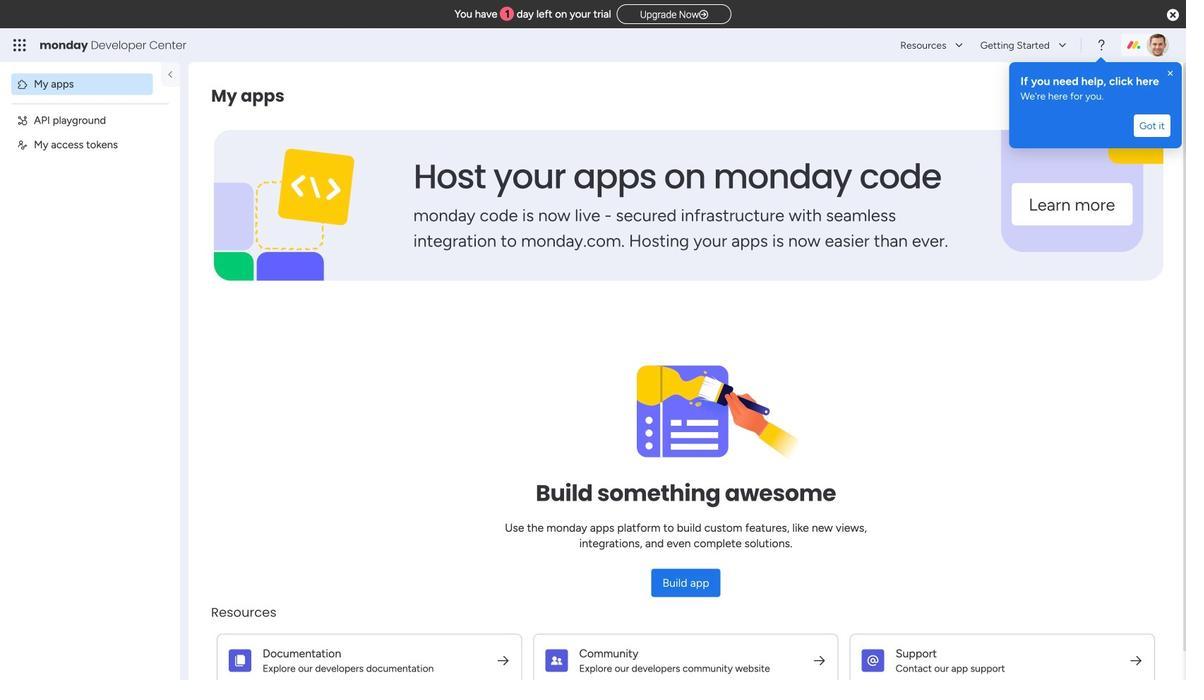 Task type: locate. For each thing, give the bounding box(es) containing it.
dapulse rightstroke image
[[699, 10, 708, 20]]

terry turtle image
[[1147, 34, 1170, 56]]

heading
[[1021, 73, 1171, 89]]

close image
[[1165, 68, 1176, 79]]

help image
[[1095, 38, 1109, 52]]



Task type: describe. For each thing, give the bounding box(es) containing it.
monday code is now live - secured infrastructure with seamless integration to monday.com. hosting your apps is now easier than ever. image
[[214, 130, 1164, 281]]

select product image
[[13, 38, 27, 52]]

dapulse close image
[[1167, 8, 1179, 23]]

build something awesome image
[[637, 365, 799, 461]]



Task type: vqa. For each thing, say whether or not it's contained in the screenshot.
the left lottie animation image
no



